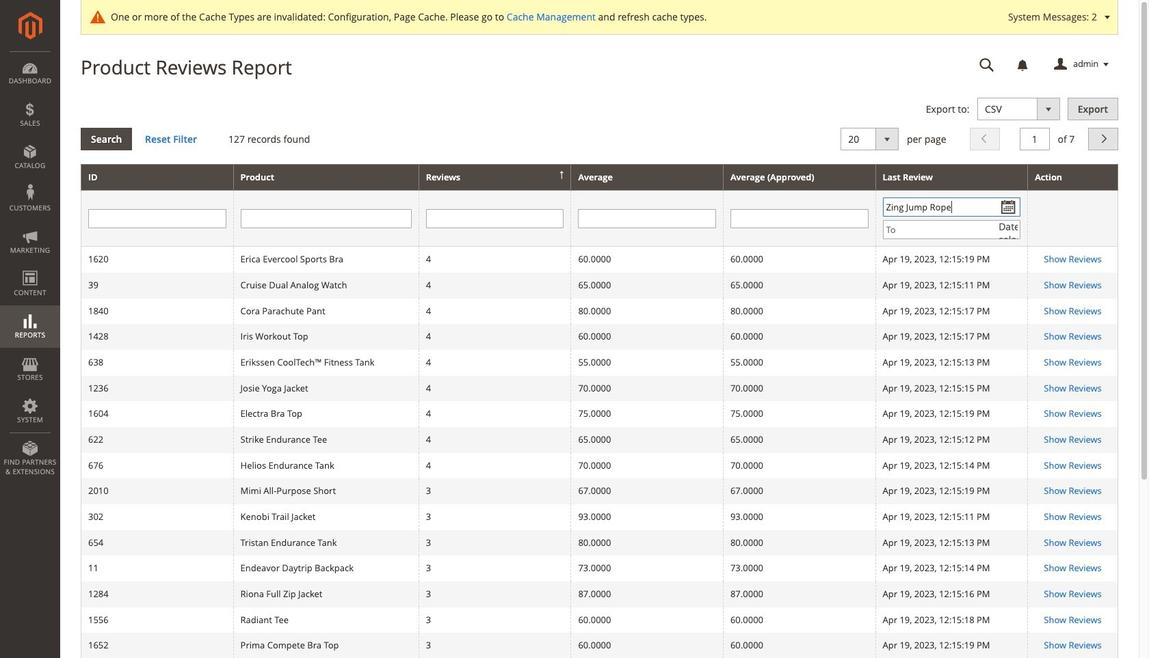 Task type: locate. For each thing, give the bounding box(es) containing it.
None text field
[[970, 53, 1004, 77], [1020, 128, 1050, 150], [88, 209, 226, 228], [240, 209, 412, 228], [578, 209, 716, 228], [970, 53, 1004, 77], [1020, 128, 1050, 150], [88, 209, 226, 228], [240, 209, 412, 228], [578, 209, 716, 228]]

menu bar
[[0, 51, 60, 484]]

None text field
[[426, 209, 564, 228], [730, 209, 868, 228], [426, 209, 564, 228], [730, 209, 868, 228]]



Task type: describe. For each thing, give the bounding box(es) containing it.
To text field
[[883, 220, 1021, 240]]

magento admin panel image
[[18, 12, 42, 40]]

From text field
[[883, 198, 1021, 217]]



